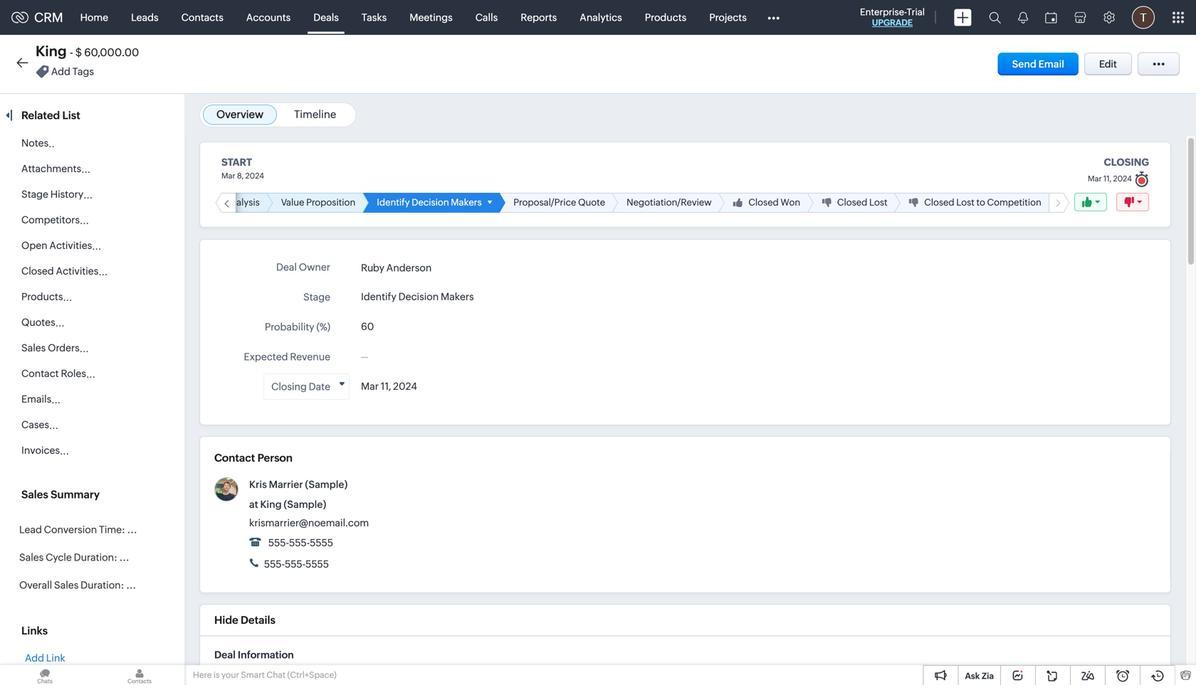 Task type: locate. For each thing, give the bounding box(es) containing it.
identify decision makers down the anderson
[[361, 291, 474, 303]]

contact up emails link
[[21, 368, 59, 380]]

contact roles link
[[21, 368, 86, 380]]

1 horizontal spatial deal
[[276, 262, 297, 273]]

0 vertical spatial 555-555-5555
[[266, 538, 333, 549]]

activities inside the closed activities ...
[[56, 266, 99, 277]]

chats image
[[0, 666, 90, 686]]

0 vertical spatial 11,
[[1104, 174, 1112, 183]]

send email button
[[998, 53, 1079, 76]]

hide details link
[[214, 615, 276, 627]]

sales left cycle
[[19, 552, 44, 564]]

projects
[[710, 12, 747, 23]]

king - $ 60,000.00
[[36, 43, 139, 59]]

0 horizontal spatial deal
[[214, 650, 236, 661]]

overall sales duration: ...
[[19, 580, 136, 592]]

orders
[[48, 343, 80, 354]]

1 vertical spatial activities
[[56, 266, 99, 277]]

0 vertical spatial add
[[51, 66, 70, 77]]

1 vertical spatial 5555
[[306, 559, 329, 571]]

here is your smart chat (ctrl+space)
[[193, 671, 337, 681]]

closed for closed lost to competition
[[925, 197, 955, 208]]

signals element
[[1010, 0, 1037, 35]]

0 vertical spatial deal
[[276, 262, 297, 273]]

king left -
[[36, 43, 67, 59]]

11,
[[1104, 174, 1112, 183], [381, 381, 391, 392]]

identify down ruby
[[361, 291, 397, 303]]

leads link
[[120, 0, 170, 35]]

products up quotes link
[[21, 291, 63, 303]]

contact up kris
[[214, 452, 255, 465]]

1 horizontal spatial contact
[[214, 452, 255, 465]]

analytics
[[580, 12, 622, 23]]

closing
[[1104, 157, 1150, 168]]

0 vertical spatial products link
[[634, 0, 698, 35]]

cycle
[[46, 552, 72, 564]]

logo image
[[11, 12, 28, 23]]

probability
[[265, 322, 315, 333]]

add for add link
[[25, 653, 44, 665]]

sales down quotes link
[[21, 343, 46, 354]]

0 horizontal spatial 11,
[[381, 381, 391, 392]]

0 vertical spatial identify decision makers
[[377, 197, 482, 208]]

0 horizontal spatial contact
[[21, 368, 59, 380]]

notes ..
[[21, 137, 55, 149]]

overview
[[217, 108, 264, 121]]

tags
[[72, 66, 94, 77]]

555-555-5555 down krismarrier@noemail.com link
[[266, 538, 333, 549]]

1 vertical spatial contact
[[214, 452, 255, 465]]

1 horizontal spatial 11,
[[1104, 174, 1112, 183]]

competitors link
[[21, 214, 80, 226]]

sales summary
[[21, 489, 100, 501]]

contacts image
[[95, 666, 184, 686]]

start
[[222, 157, 252, 168]]

0 horizontal spatial 2024
[[245, 172, 264, 181]]

closed for closed won
[[749, 197, 779, 208]]

decision up the anderson
[[412, 197, 449, 208]]

duration:
[[74, 552, 117, 564], [81, 580, 124, 592]]

(sample)
[[305, 479, 348, 491], [284, 499, 326, 511]]

duration: down sales cycle duration: ...
[[81, 580, 124, 592]]

lost
[[870, 197, 888, 208], [957, 197, 975, 208]]

... inside products ...
[[63, 293, 72, 303]]

mar for start
[[222, 172, 236, 181]]

lead
[[19, 525, 42, 536]]

products inside products ...
[[21, 291, 63, 303]]

0 horizontal spatial stage
[[21, 189, 48, 200]]

... inside the invoices ...
[[60, 446, 69, 457]]

owner
[[299, 262, 331, 273]]

0 horizontal spatial products
[[21, 291, 63, 303]]

0 vertical spatial stage
[[21, 189, 48, 200]]

contact inside 'contact roles ...'
[[21, 368, 59, 380]]

1 vertical spatial makers
[[441, 291, 474, 303]]

overall
[[19, 580, 52, 592]]

sales up lead at bottom
[[21, 489, 48, 501]]

1 horizontal spatial products
[[645, 12, 687, 23]]

activities down open activities ...
[[56, 266, 99, 277]]

1 vertical spatial deal
[[214, 650, 236, 661]]

decision down the anderson
[[399, 291, 439, 303]]

hide
[[214, 615, 238, 627]]

1 lost from the left
[[870, 197, 888, 208]]

stage
[[21, 189, 48, 200], [303, 292, 331, 303]]

2024 inside 'closing mar 11, 2024'
[[1114, 174, 1133, 183]]

11, inside 'closing mar 11, 2024'
[[1104, 174, 1112, 183]]

projects link
[[698, 0, 758, 35]]

products link left projects
[[634, 0, 698, 35]]

(sample) up king (sample) link
[[305, 479, 348, 491]]

1 vertical spatial 555-555-5555
[[262, 559, 329, 571]]

activities up the closed activities ...
[[49, 240, 92, 251]]

add up chats image
[[25, 653, 44, 665]]

555-555-5555 down the krismarrier@noemail.com
[[262, 559, 329, 571]]

11, right date
[[381, 381, 391, 392]]

identify right proposition
[[377, 197, 410, 208]]

sales for sales summary
[[21, 489, 48, 501]]

stage for stage history ...
[[21, 189, 48, 200]]

1 vertical spatial products link
[[21, 291, 63, 303]]

deal up the your
[[214, 650, 236, 661]]

closed left the 'to'
[[925, 197, 955, 208]]

edit
[[1100, 58, 1118, 70]]

1 vertical spatial stage
[[303, 292, 331, 303]]

duration: down time:
[[74, 552, 117, 564]]

expected
[[244, 352, 288, 363]]

hide details
[[214, 615, 276, 627]]

closed left won
[[749, 197, 779, 208]]

0 horizontal spatial add
[[25, 653, 44, 665]]

... inside attachments ...
[[81, 164, 90, 175]]

products left projects
[[645, 12, 687, 23]]

2 horizontal spatial mar
[[1088, 174, 1102, 183]]

0 vertical spatial products
[[645, 12, 687, 23]]

roles
[[61, 368, 86, 380]]

mar inside 'closing mar 11, 2024'
[[1088, 174, 1102, 183]]

stage up the 'competitors' link
[[21, 189, 48, 200]]

1 vertical spatial add
[[25, 653, 44, 665]]

1 vertical spatial (sample)
[[284, 499, 326, 511]]

at
[[249, 499, 258, 511]]

analysis
[[225, 197, 260, 208]]

1 vertical spatial decision
[[399, 291, 439, 303]]

quotes
[[21, 317, 55, 328]]

1 horizontal spatial products link
[[634, 0, 698, 35]]

2 lost from the left
[[957, 197, 975, 208]]

0 horizontal spatial lost
[[870, 197, 888, 208]]

0 vertical spatial contact
[[21, 368, 59, 380]]

deal left 'owner'
[[276, 262, 297, 273]]

duration: for overall sales duration:
[[81, 580, 124, 592]]

stage down 'owner'
[[303, 292, 331, 303]]

2024 inside start mar 8, 2024
[[245, 172, 264, 181]]

home
[[80, 12, 108, 23]]

overview link
[[217, 108, 264, 121]]

king right at
[[260, 499, 282, 511]]

contact for contact person
[[214, 452, 255, 465]]

emails ...
[[21, 394, 61, 406]]

create menu image
[[954, 9, 972, 26]]

0 vertical spatial duration:
[[74, 552, 117, 564]]

add down -
[[51, 66, 70, 77]]

deals
[[314, 12, 339, 23]]

1 horizontal spatial lost
[[957, 197, 975, 208]]

2 horizontal spatial 2024
[[1114, 174, 1133, 183]]

0 vertical spatial activities
[[49, 240, 92, 251]]

0 vertical spatial (sample)
[[305, 479, 348, 491]]

closed lost
[[838, 197, 888, 208]]

deal for deal information
[[214, 650, 236, 661]]

1 vertical spatial products
[[21, 291, 63, 303]]

1 vertical spatial duration:
[[81, 580, 124, 592]]

identify
[[377, 197, 410, 208], [361, 291, 397, 303]]

needs analysis
[[195, 197, 260, 208]]

11, down the closing
[[1104, 174, 1112, 183]]

closing mar 11, 2024
[[1088, 157, 1150, 183]]

tasks
[[362, 12, 387, 23]]

0 horizontal spatial mar
[[222, 172, 236, 181]]

closed inside the closed activities ...
[[21, 266, 54, 277]]

closed down the open
[[21, 266, 54, 277]]

meetings link
[[398, 0, 464, 35]]

attachments link
[[21, 163, 81, 175]]

krismarrier@noemail.com link
[[249, 518, 369, 529]]

1 horizontal spatial stage
[[303, 292, 331, 303]]

identify decision makers up the anderson
[[377, 197, 482, 208]]

proposition
[[306, 197, 356, 208]]

mar 11, 2024
[[361, 381, 417, 392]]

email
[[1039, 58, 1065, 70]]

signals image
[[1019, 11, 1029, 24]]

sales inside sales orders ...
[[21, 343, 46, 354]]

products link up quotes link
[[21, 291, 63, 303]]

time:
[[99, 525, 125, 536]]

closed right won
[[838, 197, 868, 208]]

mar inside start mar 8, 2024
[[222, 172, 236, 181]]

... inside 'contact roles ...'
[[86, 370, 95, 380]]

invoices link
[[21, 445, 60, 457]]

profile image
[[1133, 6, 1155, 29]]

notes
[[21, 137, 49, 149]]

your
[[222, 671, 239, 681]]

closed for closed lost
[[838, 197, 868, 208]]

contact for contact roles ...
[[21, 368, 59, 380]]

stage inside stage history ...
[[21, 189, 48, 200]]

closed won
[[749, 197, 801, 208]]

0 vertical spatial king
[[36, 43, 67, 59]]

decision
[[412, 197, 449, 208], [399, 291, 439, 303]]

profile element
[[1124, 0, 1164, 35]]

(sample) up the krismarrier@noemail.com
[[284, 499, 326, 511]]

1 horizontal spatial king
[[260, 499, 282, 511]]

send email
[[1013, 58, 1065, 70]]

activities inside open activities ...
[[49, 240, 92, 251]]

value
[[281, 197, 304, 208]]

2024
[[245, 172, 264, 181], [1114, 174, 1133, 183], [393, 381, 417, 392]]

king (sample) link
[[260, 499, 326, 511]]

deal
[[276, 262, 297, 273], [214, 650, 236, 661]]

search image
[[989, 11, 1001, 24]]

activities
[[49, 240, 92, 251], [56, 266, 99, 277]]

reports link
[[509, 0, 569, 35]]

related
[[21, 109, 60, 122]]

closed activities link
[[21, 266, 99, 277]]

... inside cases ...
[[49, 421, 58, 432]]

1 horizontal spatial add
[[51, 66, 70, 77]]



Task type: describe. For each thing, give the bounding box(es) containing it.
60,000.00
[[84, 46, 139, 59]]

conversion
[[44, 525, 97, 536]]

links
[[21, 625, 48, 638]]

crm
[[34, 10, 63, 25]]

$
[[75, 46, 82, 59]]

accounts
[[246, 12, 291, 23]]

(ctrl+space)
[[287, 671, 337, 681]]

1 vertical spatial 11,
[[381, 381, 391, 392]]

8,
[[237, 172, 244, 181]]

0 horizontal spatial products link
[[21, 291, 63, 303]]

timeline link
[[294, 108, 336, 121]]

0 vertical spatial decision
[[412, 197, 449, 208]]

competition
[[988, 197, 1042, 208]]

quote
[[578, 197, 606, 208]]

meetings
[[410, 12, 453, 23]]

quotes ...
[[21, 317, 65, 329]]

... inside open activities ...
[[92, 241, 101, 252]]

add for add tags
[[51, 66, 70, 77]]

krismarrier@noemail.com
[[249, 518, 369, 529]]

... inside stage history ...
[[83, 190, 93, 201]]

1 vertical spatial king
[[260, 499, 282, 511]]

closed activities ...
[[21, 266, 108, 278]]

open
[[21, 240, 47, 251]]

kris marrier (sample)
[[249, 479, 348, 491]]

invoices ...
[[21, 445, 69, 457]]

proposal/price quote
[[514, 197, 606, 208]]

Other Modules field
[[758, 6, 789, 29]]

0 vertical spatial 5555
[[310, 538, 333, 549]]

related list
[[21, 109, 83, 122]]

... inside sales orders ...
[[80, 344, 89, 355]]

competitors ...
[[21, 214, 89, 226]]

enterprise-trial upgrade
[[860, 7, 925, 27]]

... inside emails ...
[[51, 395, 61, 406]]

2024 for start
[[245, 172, 264, 181]]

contacts
[[181, 12, 224, 23]]

open activities ...
[[21, 240, 101, 252]]

sales cycle duration: ...
[[19, 552, 129, 564]]

analytics link
[[569, 0, 634, 35]]

0 horizontal spatial king
[[36, 43, 67, 59]]

ask
[[965, 672, 980, 682]]

duration: for sales cycle duration:
[[74, 552, 117, 564]]

accounts link
[[235, 0, 302, 35]]

0 vertical spatial identify
[[377, 197, 410, 208]]

lead conversion time: ...
[[19, 525, 137, 536]]

..
[[49, 139, 55, 149]]

deal owner
[[276, 262, 331, 273]]

ask zia
[[965, 672, 994, 682]]

sales for sales orders ...
[[21, 343, 46, 354]]

1 horizontal spatial 2024
[[393, 381, 417, 392]]

cases link
[[21, 420, 49, 431]]

calls
[[476, 12, 498, 23]]

2024 for closing
[[1114, 174, 1133, 183]]

revenue
[[290, 352, 331, 363]]

products for products ...
[[21, 291, 63, 303]]

here
[[193, 671, 212, 681]]

crm link
[[11, 10, 63, 25]]

emails
[[21, 394, 51, 405]]

is
[[214, 671, 220, 681]]

calls link
[[464, 0, 509, 35]]

stage history link
[[21, 189, 83, 200]]

at king (sample)
[[249, 499, 326, 511]]

deals link
[[302, 0, 350, 35]]

kris
[[249, 479, 267, 491]]

details
[[241, 615, 276, 627]]

competitors
[[21, 214, 80, 226]]

create menu element
[[946, 0, 981, 35]]

mar for closing
[[1088, 174, 1102, 183]]

tasks link
[[350, 0, 398, 35]]

lost for closed lost
[[870, 197, 888, 208]]

... inside competitors ...
[[80, 216, 89, 226]]

summary
[[51, 489, 100, 501]]

contact roles ...
[[21, 368, 95, 380]]

kris marrier (sample) link
[[249, 479, 348, 491]]

anderson
[[387, 262, 432, 274]]

stage for stage
[[303, 292, 331, 303]]

attachments
[[21, 163, 81, 175]]

1 horizontal spatial mar
[[361, 381, 379, 392]]

ruby
[[361, 262, 385, 274]]

contact person
[[214, 452, 293, 465]]

emails link
[[21, 394, 51, 405]]

sales orders ...
[[21, 343, 89, 355]]

needs
[[195, 197, 223, 208]]

deal information
[[214, 650, 294, 661]]

closed for closed activities ...
[[21, 266, 54, 277]]

notes link
[[21, 137, 49, 149]]

contacts link
[[170, 0, 235, 35]]

search element
[[981, 0, 1010, 35]]

upgrade
[[873, 18, 913, 27]]

zia
[[982, 672, 994, 682]]

products for products
[[645, 12, 687, 23]]

(sample) for at king (sample)
[[284, 499, 326, 511]]

invoices
[[21, 445, 60, 457]]

... inside the closed activities ...
[[99, 267, 108, 278]]

activities for closed activities
[[56, 266, 99, 277]]

(sample) for kris marrier (sample)
[[305, 479, 348, 491]]

edit button
[[1085, 53, 1133, 76]]

proposal/price
[[514, 197, 576, 208]]

sales down cycle
[[54, 580, 79, 592]]

60
[[361, 321, 374, 333]]

to
[[977, 197, 986, 208]]

(%)
[[317, 322, 331, 333]]

closing
[[271, 381, 307, 393]]

activities for open activities
[[49, 240, 92, 251]]

sales orders link
[[21, 343, 80, 354]]

... inside quotes ...
[[55, 318, 65, 329]]

sales for sales cycle duration: ...
[[19, 552, 44, 564]]

1 vertical spatial identify
[[361, 291, 397, 303]]

start mar 8, 2024
[[222, 157, 264, 181]]

quotes link
[[21, 317, 55, 328]]

closed lost to competition
[[925, 197, 1042, 208]]

chat
[[267, 671, 286, 681]]

1 vertical spatial identify decision makers
[[361, 291, 474, 303]]

calendar image
[[1046, 12, 1058, 23]]

open activities link
[[21, 240, 92, 251]]

cases
[[21, 420, 49, 431]]

lost for closed lost to competition
[[957, 197, 975, 208]]

deal for deal owner
[[276, 262, 297, 273]]

0 vertical spatial makers
[[451, 197, 482, 208]]



Task type: vqa. For each thing, say whether or not it's contained in the screenshot.


